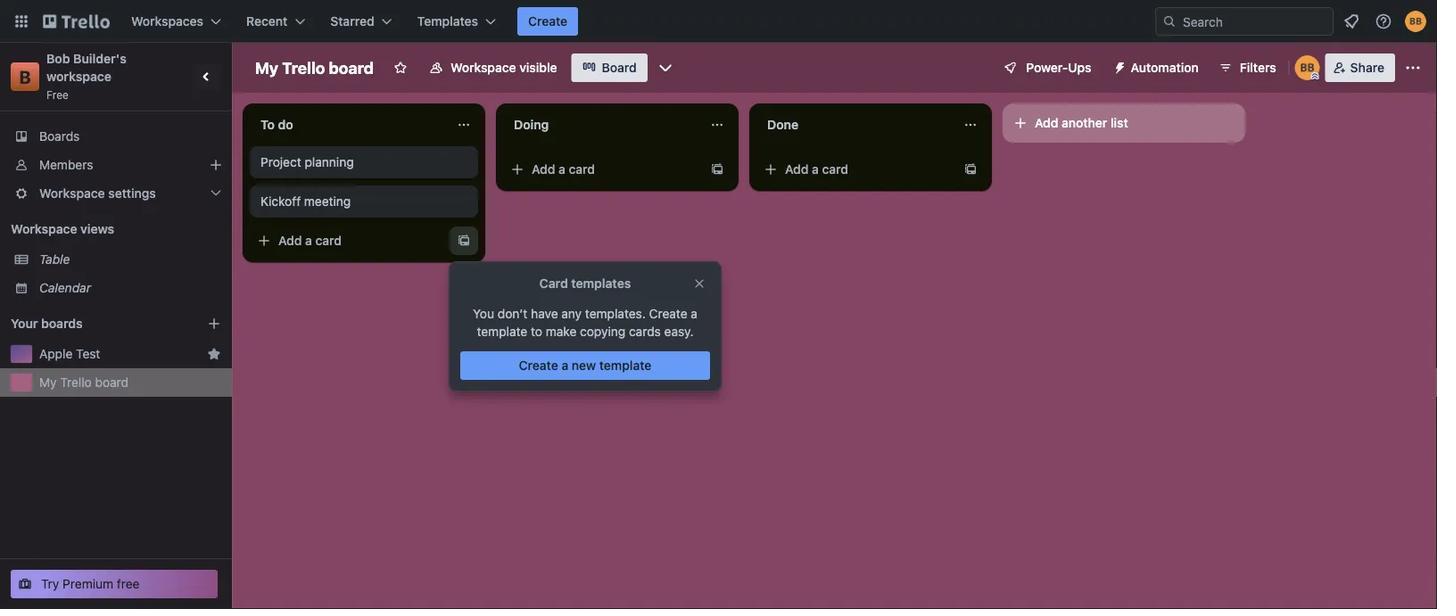 Task type: locate. For each thing, give the bounding box(es) containing it.
a down "doing" text field
[[559, 162, 566, 177]]

add a card button
[[503, 155, 703, 184], [757, 155, 956, 184], [250, 227, 450, 255]]

1 vertical spatial trello
[[60, 375, 92, 390]]

0 horizontal spatial add a card button
[[250, 227, 450, 255]]

bob builder's workspace free
[[46, 51, 130, 101]]

any
[[562, 306, 582, 321]]

0 vertical spatial my trello board
[[255, 58, 374, 77]]

members link
[[0, 151, 232, 179]]

card for to do
[[315, 233, 342, 248]]

add a card down kickoff meeting
[[278, 233, 342, 248]]

board inside "link"
[[95, 375, 129, 390]]

2 horizontal spatial add a card
[[785, 162, 849, 177]]

add a card button for doing
[[503, 155, 703, 184]]

board down apple test 'link'
[[95, 375, 129, 390]]

do
[[278, 117, 293, 132]]

1 vertical spatial my trello board
[[39, 375, 129, 390]]

trello
[[282, 58, 325, 77], [60, 375, 92, 390]]

open information menu image
[[1375, 12, 1393, 30]]

workspace down templates dropdown button
[[451, 60, 516, 75]]

card down done text field
[[822, 162, 849, 177]]

card
[[569, 162, 595, 177], [822, 162, 849, 177], [315, 233, 342, 248]]

0 vertical spatial workspace
[[451, 60, 516, 75]]

0 horizontal spatial trello
[[60, 375, 92, 390]]

boards
[[41, 316, 83, 331]]

1 horizontal spatial my trello board
[[255, 58, 374, 77]]

power-
[[1026, 60, 1068, 75]]

2 vertical spatial workspace
[[11, 222, 77, 236]]

calendar
[[39, 281, 91, 295]]

2 horizontal spatial card
[[822, 162, 849, 177]]

0 vertical spatial template
[[477, 324, 528, 339]]

board down starred
[[329, 58, 374, 77]]

templates
[[571, 276, 631, 291]]

trello down recent popup button
[[282, 58, 325, 77]]

0 vertical spatial create
[[528, 14, 568, 29]]

workspace views
[[11, 222, 114, 236]]

0 vertical spatial trello
[[282, 58, 325, 77]]

make
[[546, 324, 577, 339]]

1 vertical spatial board
[[95, 375, 129, 390]]

you don't have any templates. create a template to make copying cards easy.
[[473, 306, 698, 339]]

1 vertical spatial my
[[39, 375, 57, 390]]

kickoff meeting link
[[261, 193, 468, 211]]

1 horizontal spatial add a card button
[[503, 155, 703, 184]]

add for to do
[[278, 233, 302, 248]]

1 vertical spatial create
[[649, 306, 688, 321]]

1 horizontal spatial my
[[255, 58, 278, 77]]

0 vertical spatial my
[[255, 58, 278, 77]]

1 horizontal spatial template
[[599, 358, 652, 373]]

1 vertical spatial template
[[599, 358, 652, 373]]

create inside you don't have any templates. create a template to make copying cards easy.
[[649, 306, 688, 321]]

add a card down done
[[785, 162, 849, 177]]

a down kickoff meeting
[[305, 233, 312, 248]]

1 horizontal spatial trello
[[282, 58, 325, 77]]

a up easy.
[[691, 306, 698, 321]]

workspace for workspace views
[[11, 222, 77, 236]]

add
[[1035, 116, 1059, 130], [532, 162, 555, 177], [785, 162, 809, 177], [278, 233, 302, 248]]

your boards with 2 items element
[[11, 313, 180, 335]]

create inside 'button'
[[528, 14, 568, 29]]

table
[[39, 252, 70, 267]]

workspace
[[451, 60, 516, 75], [39, 186, 105, 201], [11, 222, 77, 236]]

add a card button down done text field
[[757, 155, 956, 184]]

try
[[41, 577, 59, 592]]

create from template… image
[[964, 162, 978, 177]]

0 horizontal spatial card
[[315, 233, 342, 248]]

try premium free
[[41, 577, 140, 592]]

Doing text field
[[503, 111, 700, 139]]

1 vertical spatial create from template… image
[[457, 234, 471, 248]]

0 horizontal spatial my
[[39, 375, 57, 390]]

template
[[477, 324, 528, 339], [599, 358, 652, 373]]

search image
[[1163, 14, 1177, 29]]

0 horizontal spatial my trello board
[[39, 375, 129, 390]]

views
[[80, 222, 114, 236]]

add a card button down "doing" text field
[[503, 155, 703, 184]]

add a card button for to do
[[250, 227, 450, 255]]

board
[[329, 58, 374, 77], [95, 375, 129, 390]]

meeting
[[304, 194, 351, 209]]

1 horizontal spatial create from template… image
[[710, 162, 725, 177]]

card down meeting on the left of the page
[[315, 233, 342, 248]]

add another list button
[[1003, 104, 1246, 143]]

workspace inside button
[[451, 60, 516, 75]]

0 horizontal spatial template
[[477, 324, 528, 339]]

add a card button down kickoff meeting link
[[250, 227, 450, 255]]

template down cards
[[599, 358, 652, 373]]

template down "don't"
[[477, 324, 528, 339]]

bob
[[46, 51, 70, 66]]

settings
[[108, 186, 156, 201]]

b link
[[11, 62, 39, 91]]

Board name text field
[[246, 54, 383, 82]]

create up easy.
[[649, 306, 688, 321]]

add another list
[[1035, 116, 1128, 130]]

a down done text field
[[812, 162, 819, 177]]

add a card down 'doing'
[[532, 162, 595, 177]]

1 horizontal spatial card
[[569, 162, 595, 177]]

create
[[528, 14, 568, 29], [649, 306, 688, 321], [519, 358, 558, 373]]

apple
[[39, 347, 73, 361]]

trello down apple test
[[60, 375, 92, 390]]

my down apple
[[39, 375, 57, 390]]

my down recent at the left of page
[[255, 58, 278, 77]]

show menu image
[[1404, 59, 1422, 77]]

2 horizontal spatial add a card button
[[757, 155, 956, 184]]

my
[[255, 58, 278, 77], [39, 375, 57, 390]]

done
[[767, 117, 799, 132]]

templates button
[[407, 7, 507, 36]]

2 vertical spatial create
[[519, 358, 558, 373]]

0 horizontal spatial add a card
[[278, 233, 342, 248]]

workspace up table
[[11, 222, 77, 236]]

0 vertical spatial create from template… image
[[710, 162, 725, 177]]

add left another
[[1035, 116, 1059, 130]]

0 horizontal spatial create from template… image
[[457, 234, 471, 248]]

0 vertical spatial board
[[329, 58, 374, 77]]

create from template… image
[[710, 162, 725, 177], [457, 234, 471, 248]]

add a card
[[532, 162, 595, 177], [785, 162, 849, 177], [278, 233, 342, 248]]

this member is an admin of this board. image
[[1311, 72, 1319, 80]]

1 vertical spatial workspace
[[39, 186, 105, 201]]

workspace navigation collapse icon image
[[195, 64, 219, 89]]

add down kickoff
[[278, 233, 302, 248]]

star or unstar board image
[[393, 61, 408, 75]]

workspace
[[46, 69, 112, 84]]

free
[[46, 88, 69, 101]]

board
[[602, 60, 637, 75]]

add down 'doing'
[[532, 162, 555, 177]]

a
[[559, 162, 566, 177], [812, 162, 819, 177], [305, 233, 312, 248], [691, 306, 698, 321], [562, 358, 569, 373]]

workspace down members
[[39, 186, 105, 201]]

add down done
[[785, 162, 809, 177]]

a left new
[[562, 358, 569, 373]]

create up the 'visible'
[[528, 14, 568, 29]]

my trello board down starred
[[255, 58, 374, 77]]

my trello board
[[255, 58, 374, 77], [39, 375, 129, 390]]

create inside button
[[519, 358, 558, 373]]

card for done
[[822, 162, 849, 177]]

close popover image
[[692, 277, 707, 291]]

my trello board down test
[[39, 375, 129, 390]]

automation
[[1131, 60, 1199, 75]]

easy.
[[664, 324, 694, 339]]

0 horizontal spatial board
[[95, 375, 129, 390]]

card down "doing" text field
[[569, 162, 595, 177]]

1 horizontal spatial board
[[329, 58, 374, 77]]

create down to
[[519, 358, 558, 373]]

1 horizontal spatial add a card
[[532, 162, 595, 177]]

a inside create a new template button
[[562, 358, 569, 373]]

workspace inside dropdown button
[[39, 186, 105, 201]]



Task type: describe. For each thing, give the bounding box(es) containing it.
trello inside "link"
[[60, 375, 92, 390]]

a inside you don't have any templates. create a template to make copying cards easy.
[[691, 306, 698, 321]]

recent button
[[236, 7, 316, 36]]

workspace for workspace settings
[[39, 186, 105, 201]]

free
[[117, 577, 140, 592]]

add a card button for done
[[757, 155, 956, 184]]

trello inside text box
[[282, 58, 325, 77]]

share
[[1351, 60, 1385, 75]]

primary element
[[0, 0, 1437, 43]]

builder's
[[73, 51, 127, 66]]

card templates
[[540, 276, 631, 291]]

my inside "link"
[[39, 375, 57, 390]]

workspaces button
[[120, 7, 232, 36]]

kickoff meeting
[[261, 194, 351, 209]]

switch to… image
[[12, 12, 30, 30]]

board inside text box
[[329, 58, 374, 77]]

to
[[531, 324, 542, 339]]

create a new template button
[[460, 352, 710, 380]]

Done text field
[[757, 111, 953, 139]]

create from template… image for to do
[[457, 234, 471, 248]]

starred
[[330, 14, 374, 29]]

try premium free button
[[11, 570, 218, 599]]

apple test link
[[39, 345, 200, 363]]

project
[[261, 155, 301, 170]]

bob builder's workspace link
[[46, 51, 130, 84]]

0 notifications image
[[1341, 11, 1362, 32]]

you
[[473, 306, 494, 321]]

have
[[531, 306, 558, 321]]

workspace settings button
[[0, 179, 232, 208]]

calendar link
[[39, 279, 221, 297]]

template inside you don't have any templates. create a template to make copying cards easy.
[[477, 324, 528, 339]]

workspaces
[[131, 14, 203, 29]]

Search field
[[1177, 8, 1333, 35]]

starred icon image
[[207, 347, 221, 361]]

to do
[[261, 117, 293, 132]]

my trello board inside text box
[[255, 58, 374, 77]]

premium
[[63, 577, 113, 592]]

card for doing
[[569, 162, 595, 177]]

a for doing
[[559, 162, 566, 177]]

members
[[39, 157, 93, 172]]

planning
[[305, 155, 354, 170]]

apple test
[[39, 347, 100, 361]]

filters
[[1240, 60, 1277, 75]]

a for done
[[812, 162, 819, 177]]

list
[[1111, 116, 1128, 130]]

create from template… image for doing
[[710, 162, 725, 177]]

create a new template
[[519, 358, 652, 373]]

b
[[19, 66, 31, 87]]

customize views image
[[657, 59, 674, 77]]

workspace visible
[[451, 60, 557, 75]]

board link
[[572, 54, 648, 82]]

your
[[11, 316, 38, 331]]

workspace for workspace visible
[[451, 60, 516, 75]]

create for create
[[528, 14, 568, 29]]

your boards
[[11, 316, 83, 331]]

recent
[[246, 14, 288, 29]]

project planning link
[[261, 153, 468, 171]]

card
[[540, 276, 568, 291]]

power-ups button
[[991, 54, 1102, 82]]

test
[[76, 347, 100, 361]]

add inside button
[[1035, 116, 1059, 130]]

starred button
[[320, 7, 403, 36]]

automation button
[[1106, 54, 1210, 82]]

sm image
[[1106, 54, 1131, 79]]

add a card for doing
[[532, 162, 595, 177]]

to
[[261, 117, 275, 132]]

kickoff
[[261, 194, 301, 209]]

create for create a new template
[[519, 358, 558, 373]]

visible
[[520, 60, 557, 75]]

a for to do
[[305, 233, 312, 248]]

don't
[[498, 306, 528, 321]]

table link
[[39, 251, 221, 269]]

bob builder (bobbuilder40) image
[[1405, 11, 1427, 32]]

workspace settings
[[39, 186, 156, 201]]

add for done
[[785, 162, 809, 177]]

boards link
[[0, 122, 232, 151]]

my trello board inside "link"
[[39, 375, 129, 390]]

share button
[[1326, 54, 1395, 82]]

boards
[[39, 129, 80, 144]]

my trello board link
[[39, 374, 221, 392]]

my inside text box
[[255, 58, 278, 77]]

add board image
[[207, 317, 221, 331]]

To do text field
[[250, 111, 446, 139]]

copying
[[580, 324, 626, 339]]

templates
[[417, 14, 478, 29]]

cards
[[629, 324, 661, 339]]

bob builder (bobbuilder40) image
[[1295, 55, 1320, 80]]

templates.
[[585, 306, 646, 321]]

add a card for done
[[785, 162, 849, 177]]

create button
[[518, 7, 578, 36]]

project planning
[[261, 155, 354, 170]]

add a card for to do
[[278, 233, 342, 248]]

template inside button
[[599, 358, 652, 373]]

add for doing
[[532, 162, 555, 177]]

doing
[[514, 117, 549, 132]]

back to home image
[[43, 7, 110, 36]]

workspace visible button
[[418, 54, 568, 82]]

another
[[1062, 116, 1108, 130]]

filters button
[[1213, 54, 1282, 82]]

ups
[[1068, 60, 1092, 75]]

power-ups
[[1026, 60, 1092, 75]]

new
[[572, 358, 596, 373]]



Task type: vqa. For each thing, say whether or not it's contained in the screenshot.
put
no



